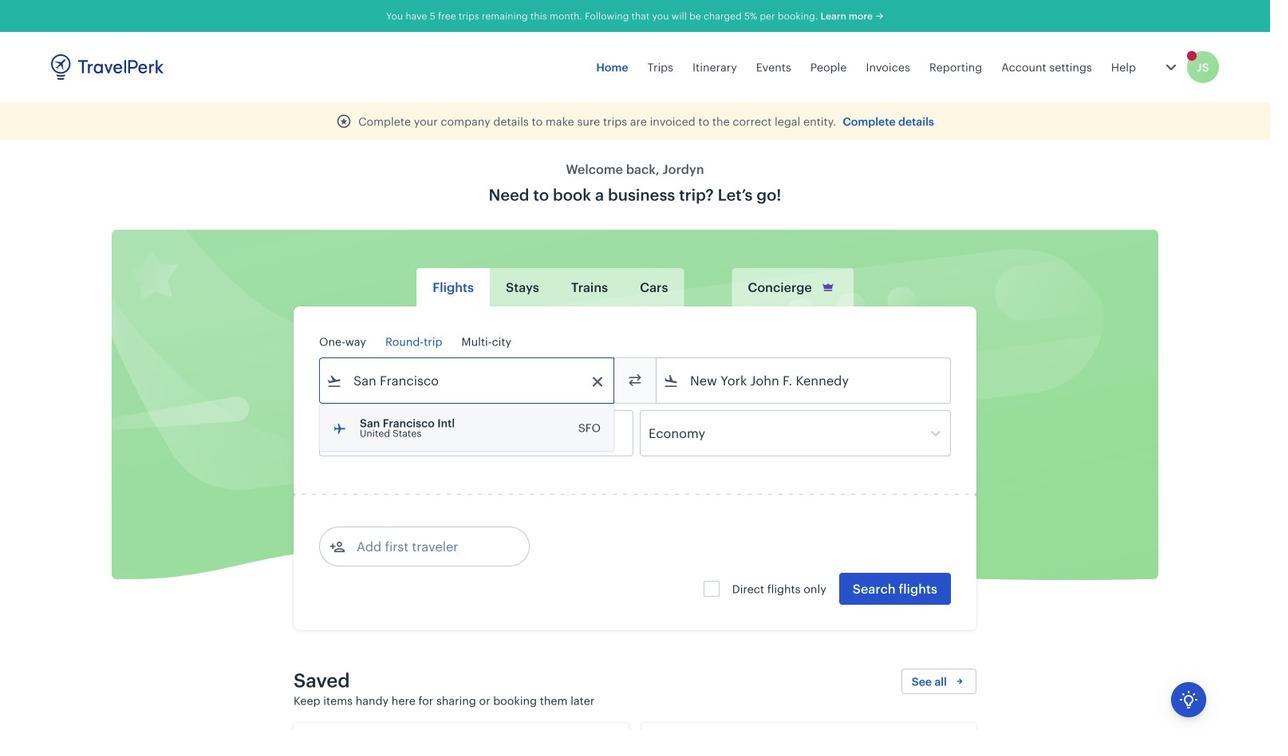 Task type: describe. For each thing, give the bounding box(es) containing it.
Return text field
[[437, 411, 520, 456]]

From search field
[[342, 368, 593, 394]]

To search field
[[679, 368, 930, 394]]



Task type: locate. For each thing, give the bounding box(es) containing it.
Add first traveler search field
[[346, 534, 512, 560]]

Depart text field
[[342, 411, 426, 456]]



